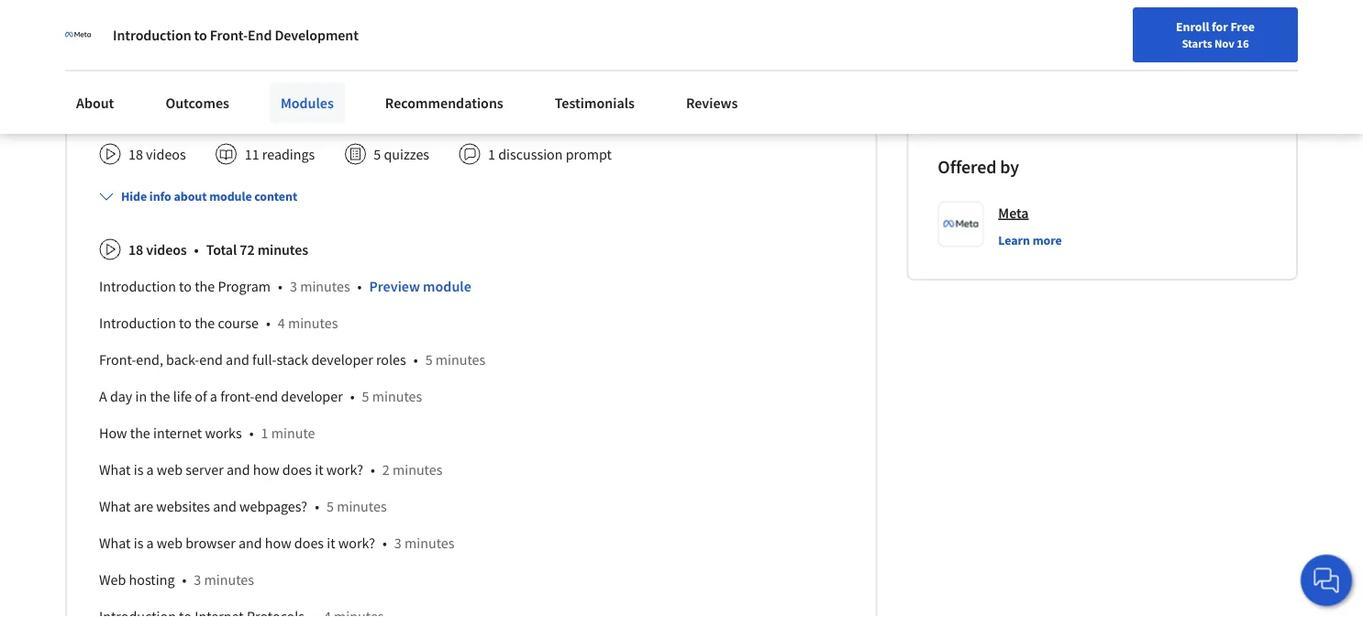Task type: vqa. For each thing, say whether or not it's contained in the screenshot.


Task type: describe. For each thing, give the bounding box(es) containing it.
1 videos from the top
[[146, 145, 186, 164]]

about
[[76, 94, 114, 112]]

introduction to front-end development
[[113, 26, 359, 44]]

a right life
[[210, 387, 217, 406]]

internet inside info about module content element
[[153, 424, 202, 442]]

• down front-end, back-end and full-stack developer roles • 5 minutes
[[350, 387, 355, 406]]

day
[[110, 387, 132, 406]]

and right "javascript"
[[797, 50, 821, 68]]

the up introduction to the course • 4 minutes
[[195, 277, 215, 296]]

stack inside in this module, you will learn about the different types of web developers and the roles and responsibilities of front-end, back-end, and full-stack developers. you will take a first look at the core technologies of html, css, and javascript and explore the concepts that underpin how the internet works.
[[213, 50, 245, 68]]

web for what is a web browser and how does it work? • 3 minutes
[[157, 534, 183, 553]]

• left 2
[[371, 461, 375, 479]]

internet inside in this module, you will learn about the different types of web developers and the roles and responsibilities of front-end, back-end, and full-stack developers. you will take a first look at the core technologies of html, css, and javascript and explore the concepts that underpin how the internet works.
[[369, 72, 418, 90]]

readings
[[262, 145, 315, 164]]

modules link
[[270, 83, 345, 123]]

end
[[248, 26, 272, 44]]

in this module, you will learn about the different types of web developers and the roles and responsibilities of front-end, back-end, and full-stack developers. you will take a first look at the core technologies of html, css, and javascript and explore the concepts that underpin how the internet works.
[[99, 28, 829, 90]]

72
[[240, 241, 255, 259]]

the left course
[[195, 314, 215, 332]]

0 vertical spatial will
[[219, 28, 241, 46]]

this
[[114, 28, 137, 46]]

content
[[254, 188, 297, 205]]

prompt
[[566, 145, 612, 164]]

what for what is a web server and how does it work?
[[99, 461, 131, 479]]

quizzes
[[384, 145, 430, 164]]

preview
[[369, 277, 420, 296]]

what's included
[[99, 108, 198, 127]]

info about module content element
[[92, 173, 844, 618]]

1 horizontal spatial 1
[[488, 145, 496, 164]]

by
[[1000, 155, 1020, 178]]

2 horizontal spatial 3
[[394, 534, 402, 553]]

introduction for introduction to the course • 4 minutes
[[99, 314, 176, 332]]

websites
[[156, 498, 210, 516]]

included
[[144, 108, 198, 127]]

look
[[439, 50, 466, 68]]

learn
[[999, 232, 1030, 249]]

back- inside in this module, you will learn about the different types of web developers and the roles and responsibilities of front-end, back-end, and full-stack developers. you will take a first look at the core technologies of html, css, and javascript and explore the concepts that underpin how the internet works.
[[99, 50, 132, 68]]

you
[[323, 50, 345, 68]]

how the internet works • 1 minute
[[99, 424, 315, 442]]

and right server
[[227, 461, 250, 479]]

learn more button
[[999, 231, 1062, 250]]

what's
[[99, 108, 141, 127]]

total
[[206, 241, 237, 259]]

3,426 ratings )
[[1110, 5, 1182, 21]]

web for what is a web server and how does it work? • 2 minutes
[[157, 461, 183, 479]]

the right in
[[150, 387, 170, 406]]

a day in the life of a front-end developer • 5 minutes
[[99, 387, 422, 406]]

2
[[382, 461, 390, 479]]

introduction to the program • 3 minutes • preview module
[[99, 277, 471, 296]]

more
[[1033, 232, 1062, 249]]

is for what is a web server and how does it work? • 2 minutes
[[134, 461, 143, 479]]

module inside dropdown button
[[209, 188, 252, 205]]

• left 4
[[266, 314, 270, 332]]

and down module,
[[162, 50, 186, 68]]

a
[[99, 387, 107, 406]]

0 vertical spatial 3
[[290, 277, 297, 296]]

hide info about module content button
[[92, 180, 305, 213]]

recommendations link
[[374, 83, 515, 123]]

learn more
[[999, 232, 1062, 249]]

developers.
[[248, 50, 320, 68]]

modules
[[281, 94, 334, 112]]

explore
[[99, 72, 145, 90]]

roles inside in this module, you will learn about the different types of web developers and the roles and responsibilities of front-end, back-end, and full-stack developers. you will take a first look at the core technologies of html, css, and javascript and explore the concepts that underpin how the internet works.
[[597, 28, 627, 46]]

meta link
[[999, 202, 1029, 224]]

5 down preview module link
[[425, 351, 433, 369]]

for
[[1212, 18, 1228, 35]]

at
[[469, 50, 481, 68]]

0 horizontal spatial end
[[199, 351, 223, 369]]

what are websites and webpages? • 5 minutes
[[99, 498, 387, 516]]

1 inside info about module content element
[[261, 424, 268, 442]]

types
[[396, 28, 429, 46]]

that
[[229, 72, 254, 90]]

how
[[99, 424, 127, 442]]

are
[[134, 498, 153, 516]]

course
[[218, 314, 259, 332]]

module,
[[140, 28, 191, 46]]

0 vertical spatial meta
[[995, 69, 1021, 85]]

stack inside info about module content element
[[277, 351, 309, 369]]

starts
[[1182, 36, 1213, 50]]

a inside in this module, you will learn about the different types of web developers and the roles and responsibilities of front-end, back-end, and full-stack developers. you will take a first look at the core technologies of html, css, and javascript and explore the concepts that underpin how the internet works.
[[402, 50, 409, 68]]

in
[[135, 387, 147, 406]]

javascript
[[732, 50, 795, 68]]

work? for what is a web browser and how does it work?
[[338, 534, 375, 553]]

minute
[[271, 424, 315, 442]]

5 right webpages?
[[327, 498, 334, 516]]

concepts
[[171, 72, 226, 90]]

about inside dropdown button
[[174, 188, 207, 205]]

1 horizontal spatial will
[[348, 50, 369, 68]]

hosting
[[129, 571, 175, 589]]

16
[[1237, 36, 1249, 50]]

1 vertical spatial module
[[423, 277, 471, 296]]

testimonials link
[[544, 83, 646, 123]]

5 quizzes
[[374, 145, 430, 164]]

of up "javascript"
[[753, 28, 765, 46]]

preview module link
[[369, 277, 471, 296]]

a up are
[[146, 461, 154, 479]]

end, inside info about module content element
[[136, 351, 163, 369]]

outcomes link
[[155, 83, 240, 123]]

nov
[[1215, 36, 1235, 50]]

reviews link
[[675, 83, 749, 123]]

webpages?
[[240, 498, 308, 516]]

about link
[[65, 83, 125, 123]]

4
[[278, 314, 285, 332]]

and down "what are websites and webpages? • 5 minutes"
[[239, 534, 262, 553]]

info
[[149, 188, 171, 205]]

1 18 from the top
[[128, 145, 143, 164]]

1 discussion prompt
[[488, 145, 612, 164]]

learn
[[244, 28, 275, 46]]

• total 72 minutes
[[194, 241, 308, 259]]

of left html,
[[618, 50, 630, 68]]

the up you
[[317, 28, 338, 46]]

introduction for introduction to the program • 3 minutes • preview module
[[99, 277, 176, 296]]

you
[[193, 28, 216, 46]]

1 vertical spatial meta
[[999, 204, 1029, 222]]

in
[[99, 28, 111, 46]]

full- inside in this module, you will learn about the different types of web developers and the roles and responsibilities of front-end, back-end, and full-stack developers. you will take a first look at the core technologies of html, css, and javascript and explore the concepts that underpin how the internet works.
[[189, 50, 213, 68]]

and up technologies
[[547, 28, 571, 46]]

recommendations
[[385, 94, 504, 112]]

0 vertical spatial front-
[[210, 26, 248, 44]]

of right types
[[432, 28, 445, 46]]



Task type: locate. For each thing, give the bounding box(es) containing it.
1 horizontal spatial it
[[327, 534, 335, 553]]

front- up the that
[[210, 26, 248, 44]]

the up technologies
[[574, 28, 594, 46]]

1 horizontal spatial module
[[423, 277, 471, 296]]

1 vertical spatial does
[[294, 534, 324, 553]]

videos down 'included'
[[146, 145, 186, 164]]

introduction up in
[[99, 314, 176, 332]]

1 vertical spatial introduction
[[99, 277, 176, 296]]

videos
[[146, 145, 186, 164], [146, 241, 187, 259]]

1 horizontal spatial full-
[[252, 351, 277, 369]]

different
[[341, 28, 393, 46]]

menu item
[[978, 18, 1097, 78]]

0 vertical spatial 18 videos
[[128, 145, 186, 164]]

1 vertical spatial back-
[[166, 351, 199, 369]]

end down front-end, back-end and full-stack developer roles • 5 minutes
[[255, 387, 278, 406]]

will
[[219, 28, 241, 46], [348, 50, 369, 68]]

0 vertical spatial internet
[[369, 72, 418, 90]]

1 vertical spatial front-
[[220, 387, 255, 406]]

ratings
[[1141, 5, 1178, 21]]

0 horizontal spatial roles
[[376, 351, 406, 369]]

the right 'how'
[[130, 424, 150, 442]]

introduction up introduction to the course • 4 minutes
[[99, 277, 176, 296]]

1 vertical spatial what
[[99, 498, 131, 516]]

what for what is a web browser and how does it work?
[[99, 534, 131, 553]]

a left first
[[402, 50, 409, 68]]

11
[[245, 145, 259, 164]]

1 vertical spatial it
[[327, 534, 335, 553]]

what down 'how'
[[99, 461, 131, 479]]

how for server
[[253, 461, 280, 479]]

full- up a day in the life of a front-end developer • 5 minutes
[[252, 351, 277, 369]]

0 vertical spatial introduction
[[113, 26, 191, 44]]

meta image
[[65, 22, 91, 48]]

what
[[99, 461, 131, 479], [99, 498, 131, 516], [99, 534, 131, 553]]

module right preview
[[423, 277, 471, 296]]

first
[[412, 50, 436, 68]]

0 vertical spatial is
[[134, 461, 143, 479]]

about
[[278, 28, 314, 46], [174, 188, 207, 205]]

hide
[[121, 188, 147, 205]]

0 horizontal spatial full-
[[189, 50, 213, 68]]

does
[[282, 461, 312, 479], [294, 534, 324, 553]]

web
[[99, 571, 126, 589]]

1 horizontal spatial 3
[[290, 277, 297, 296]]

2 is from the top
[[134, 534, 143, 553]]

web hosting • 3 minutes
[[99, 571, 254, 589]]

developers
[[476, 28, 544, 46]]

a up hosting
[[146, 534, 154, 553]]

what left are
[[99, 498, 131, 516]]

front- up "javascript"
[[768, 28, 802, 46]]

)
[[1178, 5, 1182, 21]]

5 down front-end, back-end and full-stack developer roles • 5 minutes
[[362, 387, 369, 406]]

2 vertical spatial 3
[[194, 571, 201, 589]]

web left server
[[157, 461, 183, 479]]

server
[[186, 461, 224, 479]]

stack down introduction to front-end development
[[213, 50, 245, 68]]

does for what is a web server and how does it work?
[[282, 461, 312, 479]]

what up 'web'
[[99, 534, 131, 553]]

0 horizontal spatial about
[[174, 188, 207, 205]]

about right info
[[174, 188, 207, 205]]

0 horizontal spatial 3
[[194, 571, 201, 589]]

0 vertical spatial roles
[[597, 28, 627, 46]]

1 vertical spatial to
[[179, 277, 192, 296]]

about up developers. at the left top of page
[[278, 28, 314, 46]]

core
[[507, 50, 533, 68]]

0 horizontal spatial internet
[[153, 424, 202, 442]]

how for browser
[[265, 534, 291, 553]]

is for what is a web browser and how does it work? • 3 minutes
[[134, 534, 143, 553]]

browser
[[186, 534, 236, 553]]

to left course
[[179, 314, 192, 332]]

and up html,
[[630, 28, 654, 46]]

1 vertical spatial is
[[134, 534, 143, 553]]

internet down take
[[369, 72, 418, 90]]

introduction to the course • 4 minutes
[[99, 314, 338, 332]]

front- inside info about module content element
[[99, 351, 136, 369]]

full- up 'concepts' on the top
[[189, 50, 213, 68]]

and down course
[[226, 351, 249, 369]]

introduction for introduction to front-end development
[[113, 26, 191, 44]]

development
[[275, 26, 359, 44]]

18 inside info about module content element
[[128, 241, 143, 259]]

will right you
[[219, 28, 241, 46]]

does down webpages?
[[294, 534, 324, 553]]

to right module,
[[194, 26, 207, 44]]

5 left quizzes
[[374, 145, 381, 164]]

2 vertical spatial what
[[99, 534, 131, 553]]

1 vertical spatial roles
[[376, 351, 406, 369]]

0 vertical spatial web
[[448, 28, 473, 46]]

18 videos inside info about module content element
[[128, 241, 187, 259]]

full-
[[189, 50, 213, 68], [252, 351, 277, 369]]

1 horizontal spatial roles
[[597, 28, 627, 46]]

how down webpages?
[[265, 534, 291, 553]]

11 readings
[[245, 145, 315, 164]]

3,426
[[1110, 5, 1139, 21]]

0 vertical spatial to
[[194, 26, 207, 44]]

free
[[1231, 18, 1255, 35]]

what is a web browser and how does it work? • 3 minutes
[[99, 534, 455, 553]]

is down are
[[134, 534, 143, 553]]

the down different
[[346, 72, 366, 90]]

reviews
[[686, 94, 738, 112]]

1 horizontal spatial front-
[[768, 28, 802, 46]]

of inside info about module content element
[[195, 387, 207, 406]]

0 vertical spatial work?
[[326, 461, 363, 479]]

introduction
[[113, 26, 191, 44], [99, 277, 176, 296], [99, 314, 176, 332]]

•
[[194, 241, 199, 259], [278, 277, 283, 296], [358, 277, 362, 296], [266, 314, 270, 332], [414, 351, 418, 369], [350, 387, 355, 406], [249, 424, 254, 442], [371, 461, 375, 479], [315, 498, 319, 516], [383, 534, 387, 553], [182, 571, 187, 589]]

0 vertical spatial what
[[99, 461, 131, 479]]

front-end, back-end and full-stack developer roles • 5 minutes
[[99, 351, 486, 369]]

how down you
[[316, 72, 343, 90]]

meta
[[995, 69, 1021, 85], [999, 204, 1029, 222]]

the
[[317, 28, 338, 46], [574, 28, 594, 46], [484, 50, 504, 68], [148, 72, 168, 90], [346, 72, 366, 90], [195, 277, 215, 296], [195, 314, 215, 332], [150, 387, 170, 406], [130, 424, 150, 442]]

stack down 4
[[277, 351, 309, 369]]

0 vertical spatial 1
[[488, 145, 496, 164]]

videos down info
[[146, 241, 187, 259]]

front-
[[768, 28, 802, 46], [220, 387, 255, 406]]

18 videos down info
[[128, 241, 187, 259]]

1 vertical spatial web
[[157, 461, 183, 479]]

does for what is a web browser and how does it work?
[[294, 534, 324, 553]]

enroll
[[1176, 18, 1210, 35]]

18
[[128, 145, 143, 164], [128, 241, 143, 259]]

1 vertical spatial developer
[[281, 387, 343, 406]]

2 vertical spatial web
[[157, 534, 183, 553]]

0 vertical spatial module
[[209, 188, 252, 205]]

show notifications image
[[1116, 23, 1138, 45]]

2 vertical spatial introduction
[[99, 314, 176, 332]]

web up look
[[448, 28, 473, 46]]

1 is from the top
[[134, 461, 143, 479]]

1 vertical spatial 1
[[261, 424, 268, 442]]

• left preview
[[358, 277, 362, 296]]

works.
[[421, 72, 461, 90]]

how
[[316, 72, 343, 90], [253, 461, 280, 479], [265, 534, 291, 553]]

1 horizontal spatial back-
[[166, 351, 199, 369]]

web inside in this module, you will learn about the different types of web developers and the roles and responsibilities of front-end, back-end, and full-stack developers. you will take a first look at the core technologies of html, css, and javascript and explore the concepts that underpin how the internet works.
[[448, 28, 473, 46]]

• right webpages?
[[315, 498, 319, 516]]

chat with us image
[[1312, 566, 1342, 596]]

0 horizontal spatial front-
[[99, 351, 136, 369]]

1 vertical spatial stack
[[277, 351, 309, 369]]

2 18 videos from the top
[[128, 241, 187, 259]]

html,
[[633, 50, 672, 68]]

of
[[432, 28, 445, 46], [753, 28, 765, 46], [618, 50, 630, 68], [195, 387, 207, 406]]

front- inside in this module, you will learn about the different types of web developers and the roles and responsibilities of front-end, back-end, and full-stack developers. you will take a first look at the core technologies of html, css, and javascript and explore the concepts that underpin how the internet works.
[[768, 28, 802, 46]]

18 videos down the 'what's included'
[[128, 145, 186, 164]]

2 vertical spatial to
[[179, 314, 192, 332]]

0 horizontal spatial back-
[[99, 50, 132, 68]]

0 horizontal spatial will
[[219, 28, 241, 46]]

3
[[290, 277, 297, 296], [394, 534, 402, 553], [194, 571, 201, 589]]

1 left discussion on the top left of page
[[488, 145, 496, 164]]

18 down the 'what's included'
[[128, 145, 143, 164]]

css,
[[675, 50, 702, 68]]

• right hosting
[[182, 571, 187, 589]]

2 what from the top
[[99, 498, 131, 516]]

2 18 from the top
[[128, 241, 143, 259]]

roles inside info about module content element
[[376, 351, 406, 369]]

it for what is a web browser and how does it work?
[[327, 534, 335, 553]]

underpin
[[257, 72, 313, 90]]

responsibilities
[[656, 28, 750, 46]]

1 vertical spatial will
[[348, 50, 369, 68]]

and down responsibilities
[[705, 50, 729, 68]]

0 vertical spatial front-
[[768, 28, 802, 46]]

1 horizontal spatial stack
[[277, 351, 309, 369]]

0 vertical spatial stack
[[213, 50, 245, 68]]

1 what from the top
[[99, 461, 131, 479]]

1 vertical spatial how
[[253, 461, 280, 479]]

1 vertical spatial end
[[255, 387, 278, 406]]

0 vertical spatial 18
[[128, 145, 143, 164]]

0 vertical spatial does
[[282, 461, 312, 479]]

videos inside info about module content element
[[146, 241, 187, 259]]

roles up technologies
[[597, 28, 627, 46]]

to up introduction to the course • 4 minutes
[[179, 277, 192, 296]]

module left content
[[209, 188, 252, 205]]

1 vertical spatial 18 videos
[[128, 241, 187, 259]]

it for what is a web server and how does it work?
[[315, 461, 324, 479]]

back- up explore
[[99, 50, 132, 68]]

technologies
[[536, 50, 615, 68]]

how inside in this module, you will learn about the different types of web developers and the roles and responsibilities of front-end, back-end, and full-stack developers. you will take a first look at the core technologies of html, css, and javascript and explore the concepts that underpin how the internet works.
[[316, 72, 343, 90]]

the right at
[[484, 50, 504, 68]]

how up webpages?
[[253, 461, 280, 479]]

offered
[[938, 155, 997, 178]]

meta up learn
[[999, 204, 1029, 222]]

1 horizontal spatial about
[[278, 28, 314, 46]]

1 left minute
[[261, 424, 268, 442]]

the right explore
[[148, 72, 168, 90]]

• right program
[[278, 277, 283, 296]]

back- inside info about module content element
[[166, 351, 199, 369]]

of right life
[[195, 387, 207, 406]]

to for program
[[179, 277, 192, 296]]

program
[[218, 277, 271, 296]]

0 vertical spatial developer
[[311, 351, 373, 369]]

3 what from the top
[[99, 534, 131, 553]]

take
[[372, 50, 399, 68]]

coursera image
[[22, 15, 139, 44]]

1 vertical spatial end,
[[132, 50, 159, 68]]

module
[[209, 188, 252, 205], [423, 277, 471, 296]]

and up browser
[[213, 498, 237, 516]]

introduction right in
[[113, 26, 191, 44]]

• down 2
[[383, 534, 387, 553]]

internet
[[369, 72, 418, 90], [153, 424, 202, 442]]

0 vertical spatial videos
[[146, 145, 186, 164]]

hide info about module content
[[121, 188, 297, 205]]

about inside in this module, you will learn about the different types of web developers and the roles and responsibilities of front-end, back-end, and full-stack developers. you will take a first look at the core technologies of html, css, and javascript and explore the concepts that underpin how the internet works.
[[278, 28, 314, 46]]

0 horizontal spatial 1
[[261, 424, 268, 442]]

roles down preview
[[376, 351, 406, 369]]

1 vertical spatial about
[[174, 188, 207, 205]]

1 vertical spatial front-
[[99, 351, 136, 369]]

• right works
[[249, 424, 254, 442]]

developer
[[311, 351, 373, 369], [281, 387, 343, 406]]

front- up works
[[220, 387, 255, 406]]

works
[[205, 424, 242, 442]]

0 vertical spatial how
[[316, 72, 343, 90]]

web
[[448, 28, 473, 46], [157, 461, 183, 479], [157, 534, 183, 553]]

0 horizontal spatial front-
[[220, 387, 255, 406]]

1 vertical spatial full-
[[252, 351, 277, 369]]

0 vertical spatial end
[[199, 351, 223, 369]]

is
[[134, 461, 143, 479], [134, 534, 143, 553]]

• left total
[[194, 241, 199, 259]]

None search field
[[262, 11, 601, 48]]

internet down life
[[153, 424, 202, 442]]

1 horizontal spatial internet
[[369, 72, 418, 90]]

0 vertical spatial about
[[278, 28, 314, 46]]

offered by
[[938, 155, 1020, 178]]

2 videos from the top
[[146, 241, 187, 259]]

taught by meta staff image
[[941, 48, 981, 88]]

does down minute
[[282, 461, 312, 479]]

0 horizontal spatial stack
[[213, 50, 245, 68]]

outcomes
[[166, 94, 229, 112]]

0 vertical spatial full-
[[189, 50, 213, 68]]

front- inside info about module content element
[[220, 387, 255, 406]]

end down introduction to the course • 4 minutes
[[199, 351, 223, 369]]

1 vertical spatial internet
[[153, 424, 202, 442]]

1 horizontal spatial front-
[[210, 26, 248, 44]]

1 vertical spatial work?
[[338, 534, 375, 553]]

web up web hosting • 3 minutes
[[157, 534, 183, 553]]

discussion
[[498, 145, 563, 164]]

life
[[173, 387, 192, 406]]

a
[[402, 50, 409, 68], [210, 387, 217, 406], [146, 461, 154, 479], [146, 534, 154, 553]]

what for what are websites and webpages?
[[99, 498, 131, 516]]

enroll for free starts nov 16
[[1176, 18, 1255, 50]]

0 vertical spatial back-
[[99, 50, 132, 68]]

end
[[199, 351, 223, 369], [255, 387, 278, 406]]

1 vertical spatial videos
[[146, 241, 187, 259]]

will down different
[[348, 50, 369, 68]]

minutes
[[258, 241, 308, 259], [300, 277, 350, 296], [288, 314, 338, 332], [436, 351, 486, 369], [372, 387, 422, 406], [393, 461, 443, 479], [337, 498, 387, 516], [405, 534, 455, 553], [204, 571, 254, 589]]

work? for what is a web server and how does it work?
[[326, 461, 363, 479]]

1 vertical spatial 3
[[394, 534, 402, 553]]

meta right taught by meta staff icon on the right top of the page
[[995, 69, 1021, 85]]

it
[[315, 461, 324, 479], [327, 534, 335, 553]]

18 down hide
[[128, 241, 143, 259]]

2 vertical spatial how
[[265, 534, 291, 553]]

1 horizontal spatial end
[[255, 387, 278, 406]]

0 vertical spatial end,
[[802, 28, 829, 46]]

2 vertical spatial end,
[[136, 351, 163, 369]]

is up are
[[134, 461, 143, 479]]

0 horizontal spatial module
[[209, 188, 252, 205]]

to for course
[[179, 314, 192, 332]]

to for end
[[194, 26, 207, 44]]

0 vertical spatial it
[[315, 461, 324, 479]]

back- up life
[[166, 351, 199, 369]]

what is a web server and how does it work? • 2 minutes
[[99, 461, 443, 479]]

1 18 videos from the top
[[128, 145, 186, 164]]

front-
[[210, 26, 248, 44], [99, 351, 136, 369]]

0 horizontal spatial it
[[315, 461, 324, 479]]

full- inside info about module content element
[[252, 351, 277, 369]]

front- up day
[[99, 351, 136, 369]]

1 vertical spatial 18
[[128, 241, 143, 259]]

• down preview module link
[[414, 351, 418, 369]]



